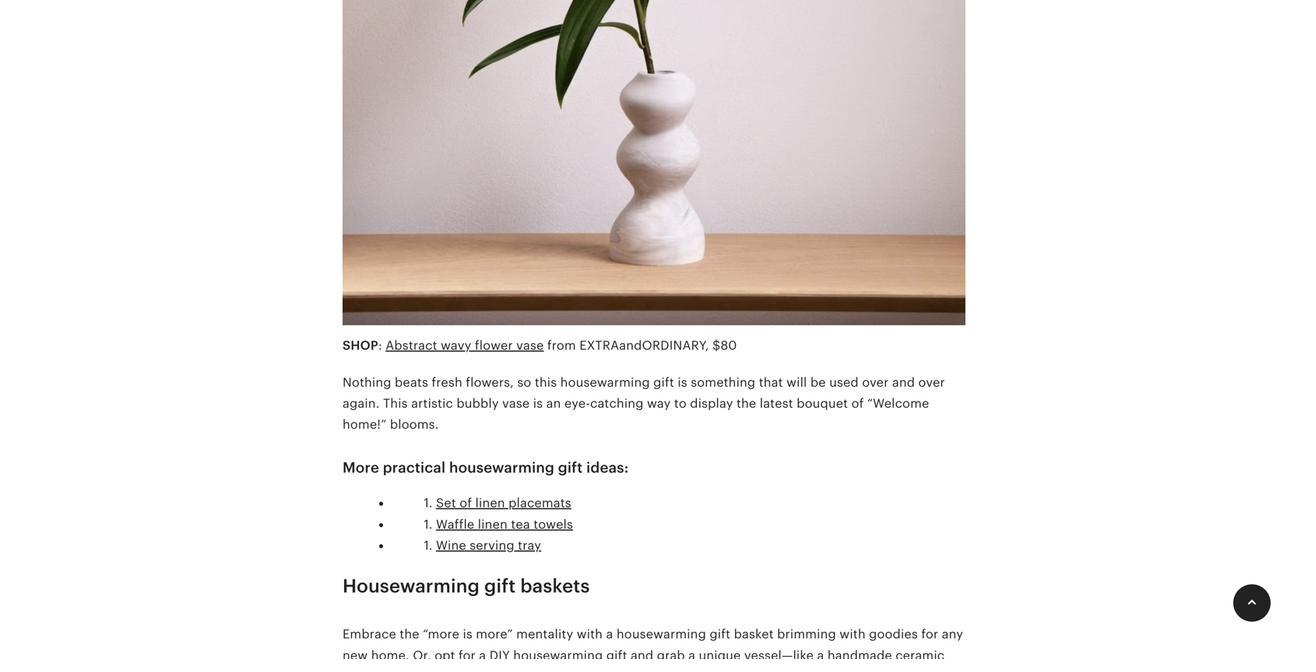Task type: vqa. For each thing, say whether or not it's contained in the screenshot.
so
yes



Task type: locate. For each thing, give the bounding box(es) containing it.
0 horizontal spatial for
[[459, 649, 476, 660]]

for right opt
[[459, 649, 476, 660]]

0 vertical spatial for
[[921, 628, 938, 642]]

2 over from the left
[[919, 376, 945, 390]]

catching
[[590, 397, 644, 411]]

home!"
[[343, 418, 387, 432]]

1 vertical spatial of
[[460, 497, 472, 511]]

0 vertical spatial of
[[852, 397, 864, 411]]

linen up serving
[[478, 518, 508, 532]]

the inside 'nothing beats fresh flowers, so this housewarming gift is something that will be used over and over again. this artistic bubbly vase is an eye-catching way to display the latest bouquet of "welcome home!" blooms.'
[[737, 397, 756, 411]]

vase inside 'nothing beats fresh flowers, so this housewarming gift is something that will be used over and over again. this artistic bubbly vase is an eye-catching way to display the latest bouquet of "welcome home!" blooms.'
[[502, 397, 530, 411]]

artistic
[[411, 397, 453, 411]]

vase down so
[[502, 397, 530, 411]]

embrace
[[343, 628, 396, 642]]

of right set
[[460, 497, 472, 511]]

shop : abstract wavy flower vase from  extraandordinary, $80
[[343, 339, 737, 353]]

0 horizontal spatial the
[[400, 628, 419, 642]]

vase
[[516, 339, 544, 353], [502, 397, 530, 411]]

is up to on the right bottom
[[678, 376, 687, 390]]

the
[[737, 397, 756, 411], [400, 628, 419, 642]]

vessel—like
[[744, 649, 814, 660]]

used
[[829, 376, 859, 390]]

unique
[[699, 649, 741, 660]]

with
[[577, 628, 603, 642], [840, 628, 866, 642]]

1 over from the left
[[862, 376, 889, 390]]

and left the grab
[[631, 649, 654, 660]]

0 vertical spatial the
[[737, 397, 756, 411]]

display
[[690, 397, 733, 411]]

1 horizontal spatial over
[[919, 376, 945, 390]]

fresh
[[432, 376, 462, 390]]

any
[[942, 628, 963, 642]]

0 horizontal spatial with
[[577, 628, 603, 642]]

practical
[[383, 460, 446, 476]]

extraandordinary,
[[580, 339, 709, 353]]

housewarming
[[560, 376, 650, 390], [449, 460, 554, 476], [617, 628, 706, 642], [513, 649, 603, 660]]

baskets
[[520, 576, 590, 597]]

with up handmade
[[840, 628, 866, 642]]

that
[[759, 376, 783, 390]]

of down "used"
[[852, 397, 864, 411]]

with right mentality
[[577, 628, 603, 642]]

a left diy
[[479, 649, 486, 660]]

0 horizontal spatial is
[[463, 628, 473, 642]]

or,
[[413, 649, 431, 660]]

more
[[343, 460, 379, 476]]

2 vertical spatial is
[[463, 628, 473, 642]]

1 vertical spatial is
[[533, 397, 543, 411]]

1 vertical spatial linen
[[478, 518, 508, 532]]

gift up way
[[653, 376, 674, 390]]

0 horizontal spatial over
[[862, 376, 889, 390]]

wine serving tray link
[[436, 539, 541, 553]]

1 vertical spatial vase
[[502, 397, 530, 411]]

this
[[535, 376, 557, 390]]

is right "more
[[463, 628, 473, 642]]

the left latest
[[737, 397, 756, 411]]

something
[[691, 376, 756, 390]]

nothing
[[343, 376, 391, 390]]

"welcome
[[867, 397, 929, 411]]

1 horizontal spatial with
[[840, 628, 866, 642]]

an
[[546, 397, 561, 411]]

1 vertical spatial and
[[631, 649, 654, 660]]

set of linen placemats waffle linen tea towels wine serving tray
[[436, 497, 573, 553]]

vase left from
[[516, 339, 544, 353]]

0 vertical spatial is
[[678, 376, 687, 390]]

for
[[921, 628, 938, 642], [459, 649, 476, 660]]

1 vertical spatial the
[[400, 628, 419, 642]]

the up the or,
[[400, 628, 419, 642]]

0 vertical spatial and
[[892, 376, 915, 390]]

1 horizontal spatial and
[[892, 376, 915, 390]]

1 horizontal spatial the
[[737, 397, 756, 411]]

and
[[892, 376, 915, 390], [631, 649, 654, 660]]

0 horizontal spatial of
[[460, 497, 472, 511]]

of
[[852, 397, 864, 411], [460, 497, 472, 511]]

tea
[[511, 518, 530, 532]]

a right mentality
[[606, 628, 613, 642]]

is left an
[[533, 397, 543, 411]]

eye-
[[564, 397, 590, 411]]

tray
[[518, 539, 541, 553]]

1 horizontal spatial of
[[852, 397, 864, 411]]

from
[[547, 339, 576, 353]]

gift
[[653, 376, 674, 390], [558, 460, 583, 476], [484, 576, 516, 597], [710, 628, 731, 642], [606, 649, 627, 660]]

latest
[[760, 397, 793, 411]]

waffle
[[436, 518, 475, 532]]

shop
[[343, 339, 378, 353]]

new
[[343, 649, 368, 660]]

gift left the grab
[[606, 649, 627, 660]]

linen up waffle linen tea towels link at the left
[[475, 497, 505, 511]]

is
[[678, 376, 687, 390], [533, 397, 543, 411], [463, 628, 473, 642]]

abstract
[[386, 339, 437, 353]]

bouquet
[[797, 397, 848, 411]]

over
[[862, 376, 889, 390], [919, 376, 945, 390]]

housewarming
[[343, 576, 480, 597]]

and up "welcome at the right of page
[[892, 376, 915, 390]]

linen
[[475, 497, 505, 511], [478, 518, 508, 532]]

serving
[[470, 539, 515, 553]]

for left any
[[921, 628, 938, 642]]

0 horizontal spatial and
[[631, 649, 654, 660]]

to
[[674, 397, 687, 411]]

waffle linen tea towels link
[[436, 518, 573, 532]]

a
[[606, 628, 613, 642], [479, 649, 486, 660], [688, 649, 695, 660], [817, 649, 824, 660]]

housewarming gift baskets
[[343, 576, 590, 597]]

more"
[[476, 628, 513, 642]]

0 vertical spatial linen
[[475, 497, 505, 511]]

be
[[811, 376, 826, 390]]

set
[[436, 497, 456, 511]]

handmade
[[828, 649, 892, 660]]

housewarming up catching
[[560, 376, 650, 390]]



Task type: describe. For each thing, give the bounding box(es) containing it.
housewarming up set of linen placemats link
[[449, 460, 554, 476]]

sculptural vase from etsy image
[[343, 0, 966, 335]]

and inside 'nothing beats fresh flowers, so this housewarming gift is something that will be used over and over again. this artistic bubbly vase is an eye-catching way to display the latest bouquet of "welcome home!" blooms.'
[[892, 376, 915, 390]]

mentality
[[516, 628, 573, 642]]

embrace the "more is more" mentality with a housewarming gift basket brimming with goodies for any new home. or, opt for a diy housewarming gift and grab a unique vessel—like a handmade
[[343, 628, 963, 660]]

set of linen placemats link
[[436, 497, 571, 511]]

abstract wavy flower vase link
[[386, 339, 544, 353]]

grab
[[657, 649, 685, 660]]

housewarming inside 'nothing beats fresh flowers, so this housewarming gift is something that will be used over and over again. this artistic bubbly vase is an eye-catching way to display the latest bouquet of "welcome home!" blooms.'
[[560, 376, 650, 390]]

gift up the unique
[[710, 628, 731, 642]]

:
[[378, 339, 382, 353]]

diy
[[490, 649, 510, 660]]

a right the grab
[[688, 649, 695, 660]]

nothing beats fresh flowers, so this housewarming gift is something that will be used over and over again. this artistic bubbly vase is an eye-catching way to display the latest bouquet of "welcome home!" blooms.
[[343, 376, 945, 432]]

gift left ideas:
[[558, 460, 583, 476]]

towels
[[534, 518, 573, 532]]

a down brimming
[[817, 649, 824, 660]]

1 vertical spatial for
[[459, 649, 476, 660]]

1 with from the left
[[577, 628, 603, 642]]

and inside embrace the "more is more" mentality with a housewarming gift basket brimming with goodies for any new home. or, opt for a diy housewarming gift and grab a unique vessel—like a handmade
[[631, 649, 654, 660]]

this
[[383, 397, 408, 411]]

the inside embrace the "more is more" mentality with a housewarming gift basket brimming with goodies for any new home. or, opt for a diy housewarming gift and grab a unique vessel—like a handmade
[[400, 628, 419, 642]]

way
[[647, 397, 671, 411]]

2 horizontal spatial is
[[678, 376, 687, 390]]

home.
[[371, 649, 409, 660]]

again.
[[343, 397, 380, 411]]

opt
[[435, 649, 455, 660]]

flowers,
[[466, 376, 514, 390]]

flower
[[475, 339, 513, 353]]

so
[[517, 376, 531, 390]]

"more
[[423, 628, 459, 642]]

0 vertical spatial vase
[[516, 339, 544, 353]]

more practical housewarming gift ideas:
[[343, 460, 629, 476]]

of inside set of linen placemats waffle linen tea towels wine serving tray
[[460, 497, 472, 511]]

of inside 'nothing beats fresh flowers, so this housewarming gift is something that will be used over and over again. this artistic bubbly vase is an eye-catching way to display the latest bouquet of "welcome home!" blooms.'
[[852, 397, 864, 411]]

2 with from the left
[[840, 628, 866, 642]]

blooms.
[[390, 418, 439, 432]]

$80
[[712, 339, 737, 353]]

basket
[[734, 628, 774, 642]]

wine
[[436, 539, 466, 553]]

brimming
[[777, 628, 836, 642]]

beats
[[395, 376, 428, 390]]

1 horizontal spatial for
[[921, 628, 938, 642]]

will
[[787, 376, 807, 390]]

housewarming up the grab
[[617, 628, 706, 642]]

is inside embrace the "more is more" mentality with a housewarming gift basket brimming with goodies for any new home. or, opt for a diy housewarming gift and grab a unique vessel—like a handmade
[[463, 628, 473, 642]]

1 horizontal spatial is
[[533, 397, 543, 411]]

placemats
[[509, 497, 571, 511]]

gift inside 'nothing beats fresh flowers, so this housewarming gift is something that will be used over and over again. this artistic bubbly vase is an eye-catching way to display the latest bouquet of "welcome home!" blooms.'
[[653, 376, 674, 390]]

bubbly
[[457, 397, 499, 411]]

ideas:
[[586, 460, 629, 476]]

housewarming down mentality
[[513, 649, 603, 660]]

goodies
[[869, 628, 918, 642]]

wavy
[[441, 339, 471, 353]]

gift down serving
[[484, 576, 516, 597]]



